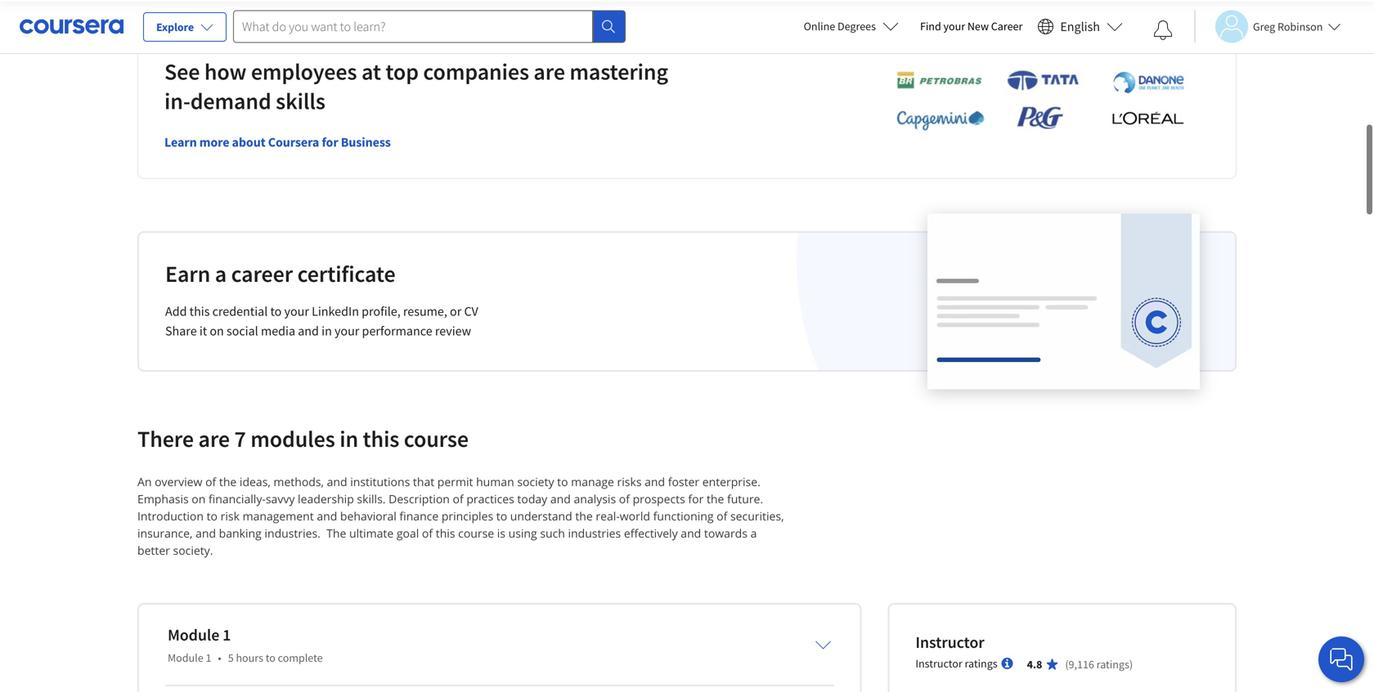Task type: vqa. For each thing, say whether or not it's contained in the screenshot.
Find your New Career
yes



Task type: describe. For each thing, give the bounding box(es) containing it.
it
[[199, 323, 207, 340]]

functioning
[[653, 509, 714, 524]]

0 vertical spatial your
[[943, 19, 965, 34]]

companies
[[423, 57, 529, 86]]

social
[[227, 323, 258, 340]]

add this credential to your linkedin profile, resume, or cv share it on social media and in your performance review
[[165, 304, 478, 340]]

0 horizontal spatial your
[[284, 304, 309, 320]]

towards
[[704, 526, 747, 542]]

greg robinson
[[1253, 19, 1323, 34]]

on inside an overview of the ideas, methods, and institutions that permit human society to manage risks and foster enterprise. emphasis on financially-savvy leadership skills. description of practices today and analysis of prospects for the future. introduction to risk management and behavioral finance principles to understand the real-world functioning of securities, insurance, and banking industries.  the ultimate goal of this course is using such industries effectively and towards a better society.
[[192, 492, 206, 507]]

of down permit
[[453, 492, 464, 507]]

this inside add this credential to your linkedin profile, resume, or cv share it on social media and in your performance review
[[189, 304, 210, 320]]

are inside see how employees at top companies are mastering in-demand skills
[[534, 57, 565, 86]]

human
[[476, 475, 514, 490]]

future.
[[727, 492, 763, 507]]

world
[[620, 509, 650, 524]]

review
[[435, 323, 471, 340]]

understand
[[510, 509, 572, 524]]

on inside add this credential to your linkedin profile, resume, or cv share it on social media and in your performance review
[[210, 323, 224, 340]]

1 vertical spatial the
[[707, 492, 724, 507]]

that
[[413, 475, 434, 490]]

show notifications image
[[1153, 20, 1173, 40]]

coursera image
[[20, 13, 124, 39]]

0 horizontal spatial a
[[215, 260, 227, 288]]

and up society.
[[196, 526, 216, 542]]

1 horizontal spatial ratings
[[1097, 658, 1129, 672]]

and up "prospects"
[[645, 475, 665, 490]]

better
[[137, 543, 170, 559]]

find your new career link
[[912, 16, 1031, 37]]

0 horizontal spatial 1
[[206, 651, 211, 666]]

5
[[228, 651, 234, 666]]

principles
[[442, 509, 493, 524]]

2 module from the top
[[168, 651, 203, 666]]

coursera enterprise logos image
[[872, 69, 1199, 140]]

to inside add this credential to your linkedin profile, resume, or cv share it on social media and in your performance review
[[270, 304, 282, 320]]

•
[[218, 651, 221, 666]]

the
[[326, 526, 346, 542]]

career
[[991, 19, 1023, 34]]

practices
[[466, 492, 514, 507]]

an overview of the ideas, methods, and institutions that permit human society to manage risks and foster enterprise. emphasis on financially-savvy leadership skills. description of practices today and analysis of prospects for the future. introduction to risk management and behavioral finance principles to understand the real-world functioning of securities, insurance, and banking industries.  the ultimate goal of this course is using such industries effectively and towards a better society.
[[137, 475, 787, 559]]

(
[[1065, 658, 1069, 672]]

a inside an overview of the ideas, methods, and institutions that permit human society to manage risks and foster enterprise. emphasis on financially-savvy leadership skills. description of practices today and analysis of prospects for the future. introduction to risk management and behavioral finance principles to understand the real-world functioning of securities, insurance, and banking industries.  the ultimate goal of this course is using such industries effectively and towards a better society.
[[750, 526, 757, 542]]

analysis
[[574, 492, 616, 507]]

)
[[1129, 658, 1133, 672]]

behavioral
[[340, 509, 397, 524]]

insurance,
[[137, 526, 193, 542]]

effectively
[[624, 526, 678, 542]]

an
[[137, 475, 152, 490]]

0 vertical spatial the
[[219, 475, 237, 490]]

learn more about coursera for business
[[164, 134, 391, 151]]

society
[[517, 475, 554, 490]]

english button
[[1031, 0, 1129, 53]]

for inside an overview of the ideas, methods, and institutions that permit human society to manage risks and foster enterprise. emphasis on financially-savvy leadership skills. description of practices today and analysis of prospects for the future. introduction to risk management and behavioral finance principles to understand the real-world functioning of securities, insurance, and banking industries.  the ultimate goal of this course is using such industries effectively and towards a better society.
[[688, 492, 704, 507]]

instructor for instructor
[[915, 633, 984, 653]]

foster
[[668, 475, 699, 490]]

such
[[540, 526, 565, 542]]

english
[[1060, 18, 1100, 35]]

mastering
[[570, 57, 668, 86]]

to inside module 1 module 1 • 5 hours to complete
[[266, 651, 276, 666]]

instructor ratings
[[915, 657, 998, 672]]

0 horizontal spatial for
[[322, 134, 338, 151]]

1 horizontal spatial this
[[363, 425, 399, 454]]

securities,
[[730, 509, 784, 524]]

industries.
[[265, 526, 321, 542]]

chat with us image
[[1328, 647, 1354, 673]]

skills
[[276, 87, 325, 116]]

9,116
[[1069, 658, 1094, 672]]

management
[[243, 509, 314, 524]]

using
[[508, 526, 537, 542]]

there are 7 modules in this course
[[137, 425, 469, 454]]

credential
[[212, 304, 268, 320]]

skills.
[[357, 492, 386, 507]]

0 horizontal spatial ratings
[[965, 657, 998, 672]]

real-
[[596, 509, 620, 524]]

earn
[[165, 260, 210, 288]]

find
[[920, 19, 941, 34]]

see
[[164, 57, 200, 86]]

of down risks
[[619, 492, 630, 507]]

overview
[[155, 475, 202, 490]]

to up is
[[496, 509, 507, 524]]

7
[[234, 425, 246, 454]]

methods,
[[274, 475, 324, 490]]

What do you want to learn? text field
[[233, 10, 593, 43]]

and up "leadership" on the left bottom of page
[[327, 475, 347, 490]]

learn more about coursera for business link
[[164, 134, 391, 151]]

instructor for instructor ratings
[[915, 657, 962, 672]]

to left risk
[[207, 509, 218, 524]]

share
[[165, 323, 197, 340]]

industries
[[568, 526, 621, 542]]

certificate
[[297, 260, 395, 288]]

linkedin
[[312, 304, 359, 320]]

is
[[497, 526, 505, 542]]

manage
[[571, 475, 614, 490]]



Task type: locate. For each thing, give the bounding box(es) containing it.
for left business
[[322, 134, 338, 151]]

permit
[[437, 475, 473, 490]]

in down linkedin
[[322, 323, 332, 340]]

description
[[389, 492, 450, 507]]

0 vertical spatial are
[[534, 57, 565, 86]]

employees
[[251, 57, 357, 86]]

and up understand
[[550, 492, 571, 507]]

0 horizontal spatial in
[[322, 323, 332, 340]]

resume,
[[403, 304, 447, 320]]

0 vertical spatial course
[[404, 425, 469, 454]]

to right 'hours'
[[266, 651, 276, 666]]

of down finance
[[422, 526, 433, 542]]

in up institutions
[[340, 425, 358, 454]]

more
[[199, 134, 229, 151]]

0 horizontal spatial are
[[198, 425, 230, 454]]

see how employees at top companies are mastering in-demand skills
[[164, 57, 668, 116]]

1 horizontal spatial the
[[575, 509, 593, 524]]

1 vertical spatial in
[[340, 425, 358, 454]]

coursera career certificate image
[[927, 214, 1200, 389]]

profile,
[[362, 304, 401, 320]]

greg robinson button
[[1194, 10, 1341, 43]]

2 horizontal spatial this
[[436, 526, 455, 542]]

1 horizontal spatial a
[[750, 526, 757, 542]]

business
[[341, 134, 391, 151]]

new
[[967, 19, 989, 34]]

coursera
[[268, 134, 319, 151]]

2 instructor from the top
[[915, 657, 962, 672]]

add
[[165, 304, 187, 320]]

this up it
[[189, 304, 210, 320]]

the up financially- at the left of page
[[219, 475, 237, 490]]

course
[[404, 425, 469, 454], [458, 526, 494, 542]]

in-
[[164, 87, 190, 116]]

to
[[270, 304, 282, 320], [557, 475, 568, 490], [207, 509, 218, 524], [496, 509, 507, 524], [266, 651, 276, 666]]

this
[[189, 304, 210, 320], [363, 425, 399, 454], [436, 526, 455, 542]]

savvy
[[266, 492, 295, 507]]

2 vertical spatial this
[[436, 526, 455, 542]]

and down 'functioning'
[[681, 526, 701, 542]]

module 1 module 1 • 5 hours to complete
[[168, 625, 323, 666]]

for down foster
[[688, 492, 704, 507]]

to right society
[[557, 475, 568, 490]]

cv
[[464, 304, 478, 320]]

performance
[[362, 323, 432, 340]]

( 9,116 ratings )
[[1065, 658, 1133, 672]]

and down "leadership" on the left bottom of page
[[317, 509, 337, 524]]

1 vertical spatial module
[[168, 651, 203, 666]]

about
[[232, 134, 266, 151]]

1 vertical spatial are
[[198, 425, 230, 454]]

1 horizontal spatial in
[[340, 425, 358, 454]]

on down the overview
[[192, 492, 206, 507]]

or
[[450, 304, 461, 320]]

of up "towards"
[[717, 509, 727, 524]]

prospects
[[633, 492, 685, 507]]

1 horizontal spatial 1
[[223, 625, 231, 646]]

1 instructor from the top
[[915, 633, 984, 653]]

0 vertical spatial a
[[215, 260, 227, 288]]

instructor
[[915, 633, 984, 653], [915, 657, 962, 672]]

goal
[[397, 526, 419, 542]]

today
[[517, 492, 547, 507]]

and inside add this credential to your linkedin profile, resume, or cv share it on social media and in your performance review
[[298, 323, 319, 340]]

1 up 5
[[223, 625, 231, 646]]

this inside an overview of the ideas, methods, and institutions that permit human society to manage risks and foster enterprise. emphasis on financially-savvy leadership skills. description of practices today and analysis of prospects for the future. introduction to risk management and behavioral finance principles to understand the real-world functioning of securities, insurance, and banking industries.  the ultimate goal of this course is using such industries effectively and towards a better society.
[[436, 526, 455, 542]]

the up industries
[[575, 509, 593, 524]]

modules
[[250, 425, 335, 454]]

2 vertical spatial the
[[575, 509, 593, 524]]

course up that
[[404, 425, 469, 454]]

demand
[[190, 87, 271, 116]]

0 vertical spatial in
[[322, 323, 332, 340]]

of up financially- at the left of page
[[205, 475, 216, 490]]

1 vertical spatial for
[[688, 492, 704, 507]]

learn
[[164, 134, 197, 151]]

finance
[[399, 509, 439, 524]]

ideas,
[[240, 475, 271, 490]]

0 horizontal spatial the
[[219, 475, 237, 490]]

your down linkedin
[[335, 323, 359, 340]]

your
[[943, 19, 965, 34], [284, 304, 309, 320], [335, 323, 359, 340]]

0 vertical spatial for
[[322, 134, 338, 151]]

enterprise.
[[702, 475, 760, 490]]

the down enterprise.
[[707, 492, 724, 507]]

complete
[[278, 651, 323, 666]]

0 vertical spatial on
[[210, 323, 224, 340]]

0 vertical spatial 1
[[223, 625, 231, 646]]

1 vertical spatial this
[[363, 425, 399, 454]]

risk
[[221, 509, 240, 524]]

to up media
[[270, 304, 282, 320]]

1 horizontal spatial on
[[210, 323, 224, 340]]

1
[[223, 625, 231, 646], [206, 651, 211, 666]]

for
[[322, 134, 338, 151], [688, 492, 704, 507]]

and right media
[[298, 323, 319, 340]]

2 vertical spatial your
[[335, 323, 359, 340]]

this up institutions
[[363, 425, 399, 454]]

1 horizontal spatial for
[[688, 492, 704, 507]]

leadership
[[298, 492, 354, 507]]

and
[[298, 323, 319, 340], [327, 475, 347, 490], [645, 475, 665, 490], [550, 492, 571, 507], [317, 509, 337, 524], [196, 526, 216, 542], [681, 526, 701, 542]]

module up •
[[168, 625, 219, 646]]

ultimate
[[349, 526, 394, 542]]

are left the mastering
[[534, 57, 565, 86]]

emphasis
[[137, 492, 189, 507]]

course inside an overview of the ideas, methods, and institutions that permit human society to manage risks and foster enterprise. emphasis on financially-savvy leadership skills. description of practices today and analysis of prospects for the future. introduction to risk management and behavioral finance principles to understand the real-world functioning of securities, insurance, and banking industries.  the ultimate goal of this course is using such industries effectively and towards a better society.
[[458, 526, 494, 542]]

society.
[[173, 543, 213, 559]]

1 horizontal spatial are
[[534, 57, 565, 86]]

of
[[205, 475, 216, 490], [453, 492, 464, 507], [619, 492, 630, 507], [717, 509, 727, 524], [422, 526, 433, 542]]

earn a career certificate
[[165, 260, 395, 288]]

1 vertical spatial a
[[750, 526, 757, 542]]

ratings left the 4.8
[[965, 657, 998, 672]]

are left 7
[[198, 425, 230, 454]]

your right find
[[943, 19, 965, 34]]

a right earn
[[215, 260, 227, 288]]

0 horizontal spatial on
[[192, 492, 206, 507]]

0 vertical spatial this
[[189, 304, 210, 320]]

top
[[386, 57, 419, 86]]

module
[[168, 625, 219, 646], [168, 651, 203, 666]]

1 vertical spatial instructor
[[915, 657, 962, 672]]

0 horizontal spatial this
[[189, 304, 210, 320]]

institutions
[[350, 475, 410, 490]]

this down principles
[[436, 526, 455, 542]]

find your new career
[[920, 19, 1023, 34]]

on
[[210, 323, 224, 340], [192, 492, 206, 507]]

1 module from the top
[[168, 625, 219, 646]]

the
[[219, 475, 237, 490], [707, 492, 724, 507], [575, 509, 593, 524]]

module left •
[[168, 651, 203, 666]]

a down securities,
[[750, 526, 757, 542]]

risks
[[617, 475, 642, 490]]

1 vertical spatial your
[[284, 304, 309, 320]]

0 vertical spatial module
[[168, 625, 219, 646]]

4.8
[[1027, 658, 1042, 672]]

on right it
[[210, 323, 224, 340]]

ratings right '9,116'
[[1097, 658, 1129, 672]]

banking
[[219, 526, 262, 542]]

career
[[231, 260, 293, 288]]

None search field
[[233, 10, 626, 43]]

0 vertical spatial instructor
[[915, 633, 984, 653]]

in inside add this credential to your linkedin profile, resume, or cv share it on social media and in your performance review
[[322, 323, 332, 340]]

how
[[204, 57, 246, 86]]

at
[[361, 57, 381, 86]]

1 left •
[[206, 651, 211, 666]]

1 vertical spatial on
[[192, 492, 206, 507]]

2 horizontal spatial the
[[707, 492, 724, 507]]

2 horizontal spatial your
[[943, 19, 965, 34]]

there
[[137, 425, 194, 454]]

course down principles
[[458, 526, 494, 542]]

robinson
[[1278, 19, 1323, 34]]

1 vertical spatial 1
[[206, 651, 211, 666]]

introduction
[[137, 509, 204, 524]]

1 vertical spatial course
[[458, 526, 494, 542]]

hours
[[236, 651, 263, 666]]

your up media
[[284, 304, 309, 320]]

ratings
[[965, 657, 998, 672], [1097, 658, 1129, 672]]

financially-
[[209, 492, 266, 507]]

1 horizontal spatial your
[[335, 323, 359, 340]]



